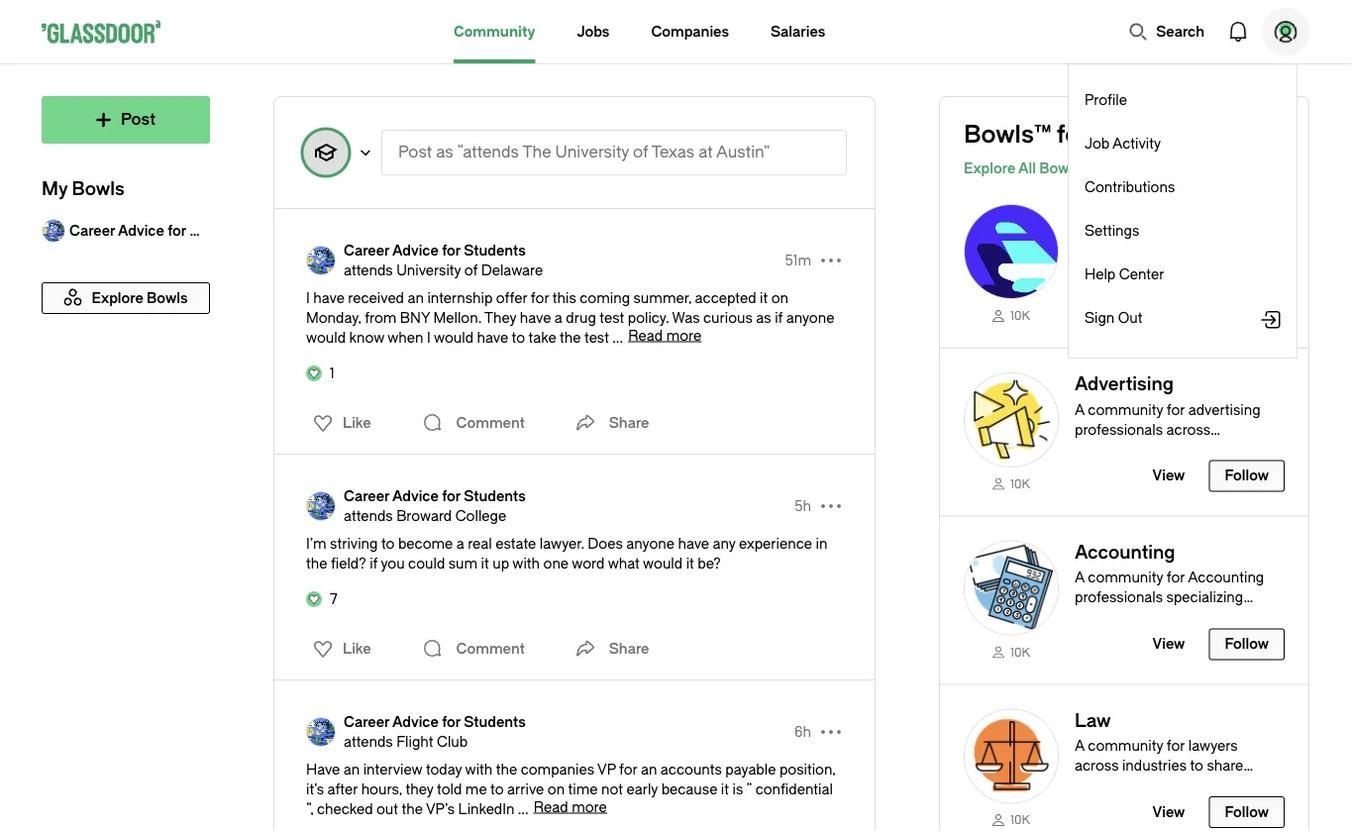 Task type: describe. For each thing, give the bounding box(es) containing it.
0 horizontal spatial bowls
[[72, 179, 124, 200]]

help
[[1085, 266, 1116, 282]]

a for consulting
[[1075, 233, 1085, 250]]

sign out
[[1085, 310, 1143, 326]]

career advice for students link for career advice for students attends broward college
[[344, 487, 526, 506]]

be?
[[698, 555, 721, 572]]

job
[[1085, 135, 1110, 152]]

1 horizontal spatial consulting
[[1189, 233, 1261, 250]]

companies
[[651, 23, 729, 40]]

law a community for lawyers across industries to share experiences and compare notes
[[1075, 710, 1247, 814]]

this
[[553, 290, 577, 306]]

"
[[747, 781, 752, 798]]

like for 1
[[343, 415, 371, 431]]

could
[[408, 555, 445, 572]]

explore
[[964, 160, 1016, 176]]

help center
[[1085, 266, 1165, 282]]

share for career advice for students attends broward college
[[609, 641, 650, 657]]

10k link for consulting
[[964, 307, 1059, 324]]

explore all bowls link
[[964, 157, 1309, 180]]

if inside i'm striving to become a real estate lawyer. does anyone have any experience in the field? if you could sum it up with one word what would it be?
[[370, 555, 378, 572]]

of inside the post as "attends the university of texas at austin" "button"
[[633, 143, 648, 162]]

advice for career advice for students attends flight club
[[392, 714, 439, 730]]

search button
[[1119, 12, 1215, 52]]

1
[[330, 365, 335, 382]]

when
[[388, 329, 424, 346]]

comment button for of
[[417, 403, 530, 443]]

career for career advice for students attends broward college
[[344, 488, 390, 504]]

i'm striving to become a real estate lawyer. does anyone have any experience in the field? if you could sum it up with one word what would it be?
[[306, 536, 828, 572]]

would inside i'm striving to become a real estate lawyer. does anyone have any experience in the field? if you could sum it up with one word what would it be?
[[643, 555, 683, 572]]

jobs
[[577, 23, 610, 40]]

it left be?
[[686, 555, 694, 572]]

6h link
[[795, 722, 812, 742]]

1 vertical spatial i
[[427, 329, 431, 346]]

career advice for students link for career advice for students attends university of delaware
[[344, 241, 543, 261]]

contributions link
[[1085, 177, 1281, 197]]

anyone inside i have received an internship offer for this coming summer, accepted it on monday, from bny mellon. they have a drug test policy. was curious as if anyone would know when i would have to take the test ...
[[786, 310, 835, 326]]

community for law
[[1088, 738, 1164, 754]]

career advice for students attends broward college
[[344, 488, 526, 524]]

comment for college
[[456, 641, 525, 657]]

interview
[[363, 762, 423, 778]]

is
[[733, 781, 743, 798]]

1 horizontal spatial bowls
[[1040, 160, 1081, 176]]

college
[[456, 508, 507, 524]]

across for consulting
[[1167, 253, 1211, 270]]

industries
[[1123, 758, 1187, 774]]

share button for career advice for students attends university of delaware
[[570, 403, 650, 443]]

have inside i'm striving to become a real estate lawyer. does anyone have any experience in the field? if you could sum it up with one word what would it be?
[[678, 536, 710, 552]]

career for career advice for students attends flight club
[[344, 714, 390, 730]]

it inside i have received an internship offer for this coming summer, accepted it on monday, from bny mellon. they have a drug test policy. was curious as if anyone would know when i would have to take the test ...
[[760, 290, 768, 306]]

i have received an internship offer for this coming summer, accepted it on monday, from bny mellon. they have a drug test policy. was curious as if anyone would know when i would have to take the test ...
[[306, 290, 835, 346]]

for inside career advice for students attends university of delaware
[[442, 242, 461, 259]]

toogle identity image
[[302, 129, 350, 176]]

settings
[[1085, 222, 1140, 239]]

advice for career advice for students attends broward college
[[392, 488, 439, 504]]

salaries link
[[771, 0, 826, 63]]

early
[[627, 781, 658, 798]]

for inside consulting a community for consulting professionals across companies
[[1167, 233, 1185, 250]]

bowls™
[[964, 121, 1052, 149]]

help center link
[[1085, 265, 1281, 284]]

experiences
[[1075, 778, 1156, 794]]

image for post author image for career advice for students attends university of delaware
[[306, 246, 336, 275]]

accounting
[[1075, 542, 1176, 563]]

drug
[[566, 310, 596, 326]]

you inside i'm striving to become a real estate lawyer. does anyone have any experience in the field? if you could sum it up with one word what would it be?
[[381, 555, 405, 572]]

with inside i'm striving to become a real estate lawyer. does anyone have any experience in the field? if you could sum it up with one word what would it be?
[[513, 555, 540, 572]]

5h
[[795, 498, 812, 514]]

read for on
[[534, 799, 569, 816]]

for inside career advice for students attends flight club
[[442, 714, 461, 730]]

of inside career advice for students attends university of delaware
[[465, 262, 478, 278]]

across for advertising
[[1167, 421, 1211, 438]]

like button for 7
[[301, 633, 377, 665]]

was
[[672, 310, 700, 326]]

received
[[348, 290, 404, 306]]

club
[[437, 734, 468, 750]]

the inside i have received an internship offer for this coming summer, accepted it on monday, from bny mellon. they have a drug test policy. was curious as if anyone would know when i would have to take the test ...
[[560, 329, 581, 346]]

position,
[[780, 762, 836, 778]]

sign out link
[[1085, 308, 1260, 328]]

offer
[[496, 290, 528, 306]]

10k link for law
[[964, 812, 1059, 828]]

to inside i'm striving to become a real estate lawyer. does anyone have any experience in the field? if you could sum it up with one word what would it be?
[[381, 536, 395, 552]]

one
[[544, 555, 569, 572]]

salaries
[[771, 23, 826, 40]]

have up monday,
[[313, 290, 345, 306]]

0 horizontal spatial i
[[306, 290, 310, 306]]

advertising
[[1189, 402, 1261, 418]]

i'm
[[306, 536, 327, 552]]

image for post author image for career advice for students attends broward college
[[306, 492, 336, 521]]

experience
[[739, 536, 813, 552]]

search
[[1157, 23, 1205, 40]]

job activity
[[1085, 135, 1162, 152]]

5h link
[[795, 496, 812, 516]]

university inside "button"
[[556, 143, 629, 162]]

community for advertising
[[1088, 402, 1164, 418]]

10k for consulting
[[1011, 309, 1031, 323]]

companies link
[[651, 0, 729, 63]]

consulting a community for consulting professionals across companies
[[1075, 206, 1261, 289]]

like for 7
[[343, 641, 371, 657]]

settings link
[[1085, 221, 1281, 241]]

community link
[[454, 0, 536, 63]]

jobs link
[[577, 0, 610, 63]]

the inside i'm striving to become a real estate lawyer. does anyone have any experience in the field? if you could sum it up with one word what would it be?
[[306, 555, 327, 572]]

coming
[[580, 290, 630, 306]]

comment button for college
[[417, 629, 530, 669]]

10k for law
[[1011, 814, 1031, 827]]

and
[[1159, 778, 1184, 794]]

does
[[588, 536, 623, 552]]

",
[[306, 801, 314, 818]]

job activity link
[[1085, 134, 1281, 154]]

to inside have an interview today with the companies vp for an accounts payable position, it's after hours, they told me to arrive on time not early because it is " confidential ", checked out the vp's linkedin ...
[[491, 781, 504, 798]]

real
[[468, 536, 492, 552]]

51m
[[785, 252, 812, 269]]

lawyers
[[1189, 738, 1238, 754]]

to inside "law a community for lawyers across industries to share experiences and compare notes"
[[1191, 758, 1204, 774]]

career advice for students link down my bowls
[[42, 211, 251, 251]]

sum
[[449, 555, 478, 572]]

activity
[[1113, 135, 1162, 152]]

share button for career advice for students attends broward college
[[570, 629, 650, 669]]

advertising
[[1075, 374, 1174, 395]]

not
[[602, 781, 623, 798]]

vp
[[598, 762, 616, 778]]

read more button for policy.
[[628, 328, 702, 344]]

out
[[377, 801, 398, 818]]

told
[[437, 781, 462, 798]]

have down they
[[477, 329, 509, 346]]

law
[[1075, 710, 1111, 731]]

notes
[[1075, 797, 1112, 814]]

3 10k link from the top
[[964, 644, 1059, 660]]

austin"
[[717, 143, 770, 162]]

on inside have an interview today with the companies vp for an accounts payable position, it's after hours, they told me to arrive on time not early because it is " confidential ", checked out the vp's linkedin ...
[[548, 781, 565, 798]]

10k for advertising
[[1011, 477, 1031, 491]]

career for career advice for students
[[69, 222, 115, 239]]

confidential
[[756, 781, 833, 798]]

companies for advertising
[[1075, 441, 1149, 458]]

read more for policy.
[[628, 328, 702, 344]]

center
[[1119, 266, 1165, 282]]

6h
[[795, 724, 812, 740]]

at
[[699, 143, 713, 162]]

career advice for students link for career advice for students attends flight club
[[344, 712, 526, 732]]

comment for of
[[456, 415, 525, 431]]

a inside i have received an internship offer for this coming summer, accepted it on monday, from bny mellon. they have a drug test policy. was curious as if anyone would know when i would have to take the test ...
[[555, 310, 563, 326]]

field?
[[331, 555, 366, 572]]

students for career advice for students attends university of delaware
[[464, 242, 526, 259]]

vp's
[[426, 801, 455, 818]]

across inside "law a community for lawyers across industries to share experiences and compare notes"
[[1075, 758, 1119, 774]]



Task type: vqa. For each thing, say whether or not it's contained in the screenshot.
COULD
yes



Task type: locate. For each thing, give the bounding box(es) containing it.
1 comment button from the top
[[417, 403, 530, 443]]

advice
[[118, 222, 164, 239], [392, 242, 439, 259], [392, 488, 439, 504], [392, 714, 439, 730]]

attends inside career advice for students attends flight club
[[344, 734, 393, 750]]

an up bny
[[408, 290, 424, 306]]

1 vertical spatial with
[[465, 762, 493, 778]]

broward
[[397, 508, 452, 524]]

a for advertising
[[1075, 402, 1085, 418]]

0 vertical spatial if
[[775, 310, 783, 326]]

3 image for post author image from the top
[[306, 717, 336, 747]]

image for bowl image for advertising
[[964, 372, 1059, 467]]

comment up college
[[456, 415, 525, 431]]

advice inside career advice for students attends flight club
[[392, 714, 439, 730]]

a down this
[[555, 310, 563, 326]]

read more button down policy.
[[628, 328, 702, 344]]

1 professionals from the top
[[1075, 253, 1164, 270]]

after
[[328, 781, 358, 798]]

it inside have an interview today with the companies vp for an accounts payable position, it's after hours, they told me to arrive on time not early because it is " confidential ", checked out the vp's linkedin ...
[[721, 781, 729, 798]]

across
[[1167, 253, 1211, 270], [1167, 421, 1211, 438], [1075, 758, 1119, 774]]

1 vertical spatial on
[[548, 781, 565, 798]]

of left texas
[[633, 143, 648, 162]]

... inside have an interview today with the companies vp for an accounts payable position, it's after hours, they told me to arrive on time not early because it is " confidential ", checked out the vp's linkedin ...
[[518, 801, 529, 818]]

across up experiences at right
[[1075, 758, 1119, 774]]

0 vertical spatial share
[[609, 415, 650, 431]]

2 vertical spatial a
[[1075, 738, 1085, 754]]

post
[[398, 143, 432, 162]]

the down the i'm at the bottom left
[[306, 555, 327, 572]]

hours,
[[361, 781, 402, 798]]

1 vertical spatial bowls
[[72, 179, 124, 200]]

image for post author image
[[306, 246, 336, 275], [306, 492, 336, 521], [306, 717, 336, 747]]

attends up received
[[344, 262, 393, 278]]

1 vertical spatial anyone
[[626, 536, 675, 552]]

advice for career advice for students attends university of delaware
[[392, 242, 439, 259]]

1 vertical spatial ...
[[518, 801, 529, 818]]

advice down my bowls
[[118, 222, 164, 239]]

if right curious
[[775, 310, 783, 326]]

the
[[560, 329, 581, 346], [306, 555, 327, 572], [496, 762, 517, 778], [402, 801, 423, 818]]

test down coming at the top left
[[600, 310, 625, 326]]

share
[[609, 415, 650, 431], [609, 641, 650, 657]]

1 image for bowl image from the top
[[964, 204, 1059, 299]]

1 like from the top
[[343, 415, 371, 431]]

... down coming at the top left
[[613, 329, 623, 346]]

... down arrive
[[518, 801, 529, 818]]

students inside career advice for students attends flight club
[[464, 714, 526, 730]]

0 horizontal spatial as
[[436, 143, 454, 162]]

2 vertical spatial companies
[[521, 762, 595, 778]]

1 share button from the top
[[570, 403, 650, 443]]

bowls™ for you
[[964, 121, 1136, 149]]

1 10k link from the top
[[964, 307, 1059, 324]]

more down was
[[667, 328, 702, 344]]

3 attends from the top
[[344, 734, 393, 750]]

anyone down 51m link
[[786, 310, 835, 326]]

0 horizontal spatial more
[[572, 799, 607, 816]]

community up industries
[[1088, 738, 1164, 754]]

today
[[426, 762, 462, 778]]

4 image for bowl image from the top
[[964, 709, 1059, 804]]

have up take at the top of the page
[[520, 310, 551, 326]]

career down my bowls
[[69, 222, 115, 239]]

estate
[[496, 536, 536, 552]]

a down advertising
[[1075, 402, 1085, 418]]

1 vertical spatial comment
[[456, 641, 525, 657]]

across down settings link
[[1167, 253, 1211, 270]]

know
[[349, 329, 384, 346]]

0 horizontal spatial consulting
[[1075, 206, 1170, 226]]

0 vertical spatial of
[[633, 143, 648, 162]]

bowls right my
[[72, 179, 124, 200]]

have up be?
[[678, 536, 710, 552]]

on left time on the left
[[548, 781, 565, 798]]

consulting down contributions at the right of page
[[1075, 206, 1170, 226]]

linkedin
[[458, 801, 515, 818]]

arrive
[[507, 781, 544, 798]]

0 vertical spatial i
[[306, 290, 310, 306]]

image for post author image up have
[[306, 717, 336, 747]]

1 vertical spatial comment button
[[417, 629, 530, 669]]

1 vertical spatial if
[[370, 555, 378, 572]]

... inside i have received an internship offer for this coming summer, accepted it on monday, from bny mellon. they have a drug test policy. was curious as if anyone would know when i would have to take the test ...
[[613, 329, 623, 346]]

a left settings
[[1075, 233, 1085, 250]]

3 image for bowl image from the top
[[964, 541, 1059, 636]]

profile
[[1085, 92, 1128, 108]]

2 10k link from the top
[[964, 475, 1059, 492]]

1 horizontal spatial more
[[667, 328, 702, 344]]

an inside i have received an internship offer for this coming summer, accepted it on monday, from bny mellon. they have a drug test policy. was curious as if anyone would know when i would have to take the test ...
[[408, 290, 424, 306]]

attends for career advice for students attends university of delaware
[[344, 262, 393, 278]]

0 vertical spatial like button
[[301, 407, 377, 439]]

1 vertical spatial image for post author image
[[306, 492, 336, 521]]

image for bowl image for law
[[964, 709, 1059, 804]]

image for post author image up monday,
[[306, 246, 336, 275]]

share button
[[570, 403, 650, 443], [570, 629, 650, 669]]

1 horizontal spatial a
[[555, 310, 563, 326]]

0 vertical spatial ...
[[613, 329, 623, 346]]

1 vertical spatial share
[[609, 641, 650, 657]]

1 vertical spatial test
[[585, 329, 609, 346]]

0 horizontal spatial an
[[344, 762, 360, 778]]

for inside advertising a community for advertising professionals across companies
[[1167, 402, 1185, 418]]

1 comment from the top
[[456, 415, 525, 431]]

test down drug
[[585, 329, 609, 346]]

companies inside consulting a community for consulting professionals across companies
[[1075, 273, 1149, 289]]

1 community from the top
[[1088, 233, 1164, 250]]

2 vertical spatial across
[[1075, 758, 1119, 774]]

a inside advertising a community for advertising professionals across companies
[[1075, 402, 1085, 418]]

striving
[[330, 536, 378, 552]]

1 image for post author image from the top
[[306, 246, 336, 275]]

0 vertical spatial bowls
[[1040, 160, 1081, 176]]

any
[[713, 536, 736, 552]]

0 vertical spatial community
[[1088, 233, 1164, 250]]

read more button down time on the left
[[534, 799, 607, 816]]

an up after
[[344, 762, 360, 778]]

career inside "career advice for students attends broward college"
[[344, 488, 390, 504]]

texas
[[652, 143, 695, 162]]

1 vertical spatial community
[[1088, 402, 1164, 418]]

0 horizontal spatial university
[[397, 262, 461, 278]]

with up me
[[465, 762, 493, 778]]

share for career advice for students attends university of delaware
[[609, 415, 650, 431]]

1 vertical spatial attends
[[344, 508, 393, 524]]

7
[[330, 591, 338, 607]]

professionals down settings
[[1075, 253, 1164, 270]]

share
[[1207, 758, 1244, 774]]

of up internship
[[465, 262, 478, 278]]

1 horizontal spatial read
[[628, 328, 663, 344]]

university up internship
[[397, 262, 461, 278]]

companies inside have an interview today with the companies vp for an accounts payable position, it's after hours, they told me to arrive on time not early because it is " confidential ", checked out the vp's linkedin ...
[[521, 762, 595, 778]]

curious
[[704, 310, 753, 326]]

students for career advice for students attends broward college
[[464, 488, 526, 504]]

what
[[608, 555, 640, 572]]

accepted
[[695, 290, 757, 306]]

"attends
[[457, 143, 519, 162]]

0 vertical spatial share button
[[570, 403, 650, 443]]

to inside i have received an internship offer for this coming summer, accepted it on monday, from bny mellon. they have a drug test policy. was curious as if anyone would know when i would have to take the test ...
[[512, 329, 525, 346]]

0 vertical spatial read more button
[[628, 328, 702, 344]]

career advice for students link up internship
[[344, 241, 543, 261]]

across inside advertising a community for advertising professionals across companies
[[1167, 421, 1211, 438]]

1 vertical spatial consulting
[[1189, 233, 1261, 250]]

like button down 7
[[301, 633, 377, 665]]

2 comment from the top
[[456, 641, 525, 657]]

to
[[512, 329, 525, 346], [381, 536, 395, 552], [1191, 758, 1204, 774], [491, 781, 504, 798]]

a inside consulting a community for consulting professionals across companies
[[1075, 233, 1085, 250]]

you
[[1094, 121, 1136, 149], [381, 555, 405, 572]]

like button down 1
[[301, 407, 377, 439]]

attends up "interview"
[[344, 734, 393, 750]]

a inside i'm striving to become a real estate lawyer. does anyone have any experience in the field? if you could sum it up with one word what would it be?
[[457, 536, 465, 552]]

as inside i have received an internship offer for this coming summer, accepted it on monday, from bny mellon. they have a drug test policy. was curious as if anyone would know when i would have to take the test ...
[[756, 310, 772, 326]]

0 vertical spatial professionals
[[1075, 253, 1164, 270]]

from
[[365, 310, 397, 326]]

0 vertical spatial you
[[1094, 121, 1136, 149]]

attends
[[344, 262, 393, 278], [344, 508, 393, 524], [344, 734, 393, 750]]

1 horizontal spatial if
[[775, 310, 783, 326]]

the
[[523, 143, 552, 162]]

1 horizontal spatial you
[[1094, 121, 1136, 149]]

companies for consulting
[[1075, 273, 1149, 289]]

2 comment button from the top
[[417, 629, 530, 669]]

bowls right 'all'
[[1040, 160, 1081, 176]]

2 like from the top
[[343, 641, 371, 657]]

like down field?
[[343, 641, 371, 657]]

1 vertical spatial read more button
[[534, 799, 607, 816]]

1 horizontal spatial an
[[408, 290, 424, 306]]

0 horizontal spatial you
[[381, 555, 405, 572]]

0 vertical spatial anyone
[[786, 310, 835, 326]]

more for was
[[667, 328, 702, 344]]

1 vertical spatial a
[[457, 536, 465, 552]]

advice inside "career advice for students attends broward college"
[[392, 488, 439, 504]]

students inside career advice for students attends university of delaware
[[464, 242, 526, 259]]

advertising a community for advertising professionals across companies
[[1075, 374, 1261, 458]]

it left is
[[721, 781, 729, 798]]

career advice for students attends university of delaware
[[344, 242, 543, 278]]

2 vertical spatial attends
[[344, 734, 393, 750]]

0 vertical spatial a
[[1075, 233, 1085, 250]]

for inside i have received an internship offer for this coming summer, accepted it on monday, from bny mellon. they have a drug test policy. was curious as if anyone would know when i would have to take the test ...
[[531, 290, 549, 306]]

read more down time on the left
[[534, 799, 607, 816]]

0 horizontal spatial ...
[[518, 801, 529, 818]]

0 horizontal spatial read
[[534, 799, 569, 816]]

companies up sign out
[[1075, 273, 1149, 289]]

university right the
[[556, 143, 629, 162]]

0 horizontal spatial read more
[[534, 799, 607, 816]]

read more button for time
[[534, 799, 607, 816]]

1 10k from the top
[[1011, 309, 1031, 323]]

image for bowl image for accounting
[[964, 541, 1059, 636]]

like button
[[301, 407, 377, 439], [301, 633, 377, 665]]

professionals
[[1075, 253, 1164, 270], [1075, 421, 1164, 438]]

as inside "button"
[[436, 143, 454, 162]]

professionals down advertising
[[1075, 421, 1164, 438]]

0 vertical spatial consulting
[[1075, 206, 1170, 226]]

1 vertical spatial across
[[1167, 421, 1211, 438]]

2 10k from the top
[[1011, 477, 1031, 491]]

0 horizontal spatial on
[[548, 781, 565, 798]]

0 vertical spatial with
[[513, 555, 540, 572]]

0 horizontal spatial read more button
[[534, 799, 607, 816]]

for inside "law a community for lawyers across industries to share experiences and compare notes"
[[1167, 738, 1185, 754]]

have an interview today with the companies vp for an accounts payable position, it's after hours, they told me to arrive on time not early because it is " confidential ", checked out the vp's linkedin ...
[[306, 762, 836, 818]]

1 horizontal spatial would
[[434, 329, 474, 346]]

0 horizontal spatial with
[[465, 762, 493, 778]]

consulting up help center link
[[1189, 233, 1261, 250]]

have
[[306, 762, 340, 778]]

2 community from the top
[[1088, 402, 1164, 418]]

2 image for bowl image from the top
[[964, 372, 1059, 467]]

students for career advice for students attends flight club
[[464, 714, 526, 730]]

2 like button from the top
[[301, 633, 377, 665]]

up
[[493, 555, 509, 572]]

0 vertical spatial like
[[343, 415, 371, 431]]

the up arrive
[[496, 762, 517, 778]]

0 vertical spatial more
[[667, 328, 702, 344]]

0 horizontal spatial of
[[465, 262, 478, 278]]

students for career advice for students
[[190, 222, 251, 239]]

internship
[[427, 290, 493, 306]]

community inside "law a community for lawyers across industries to share experiences and compare notes"
[[1088, 738, 1164, 754]]

an up the early
[[641, 762, 657, 778]]

if
[[775, 310, 783, 326], [370, 555, 378, 572]]

professionals inside advertising a community for advertising professionals across companies
[[1075, 421, 1164, 438]]

2 horizontal spatial would
[[643, 555, 683, 572]]

1 attends from the top
[[344, 262, 393, 278]]

you down the profile
[[1094, 121, 1136, 149]]

university inside career advice for students attends university of delaware
[[397, 262, 461, 278]]

comment button
[[417, 403, 530, 443], [417, 629, 530, 669]]

companies
[[1075, 273, 1149, 289], [1075, 441, 1149, 458], [521, 762, 595, 778]]

comment down the up
[[456, 641, 525, 657]]

0 vertical spatial comment button
[[417, 403, 530, 443]]

community for consulting
[[1088, 233, 1164, 250]]

career inside career advice for students attends university of delaware
[[344, 242, 390, 259]]

read more for time
[[534, 799, 607, 816]]

it left the up
[[481, 555, 489, 572]]

1 vertical spatial as
[[756, 310, 772, 326]]

i right when
[[427, 329, 431, 346]]

read down arrive
[[534, 799, 569, 816]]

as right curious
[[756, 310, 772, 326]]

companies down advertising
[[1075, 441, 1149, 458]]

for inside "career advice for students attends broward college"
[[442, 488, 461, 504]]

attends up striving
[[344, 508, 393, 524]]

0 horizontal spatial if
[[370, 555, 378, 572]]

accounts
[[661, 762, 722, 778]]

1 vertical spatial of
[[465, 262, 478, 278]]

advice up 'flight'
[[392, 714, 439, 730]]

students inside "career advice for students attends broward college"
[[464, 488, 526, 504]]

contributions
[[1085, 179, 1176, 195]]

with inside have an interview today with the companies vp for an accounts payable position, it's after hours, they told me to arrive on time not early because it is " confidential ", checked out the vp's linkedin ...
[[465, 762, 493, 778]]

0 vertical spatial companies
[[1075, 273, 1149, 289]]

post as "attends the university of texas at austin" button
[[382, 130, 847, 175]]

4 10k from the top
[[1011, 814, 1031, 827]]

attends inside "career advice for students attends broward college"
[[344, 508, 393, 524]]

to down lawyers
[[1191, 758, 1204, 774]]

community inside consulting a community for consulting professionals across companies
[[1088, 233, 1164, 250]]

a left real
[[457, 536, 465, 552]]

image for bowl image for consulting
[[964, 204, 1059, 299]]

1 horizontal spatial i
[[427, 329, 431, 346]]

as right post
[[436, 143, 454, 162]]

career advice for students link up club
[[344, 712, 526, 732]]

read down policy.
[[628, 328, 663, 344]]

0 vertical spatial attends
[[344, 262, 393, 278]]

to right me
[[491, 781, 504, 798]]

comment button up "career advice for students attends broward college"
[[417, 403, 530, 443]]

compare
[[1187, 778, 1247, 794]]

0 horizontal spatial would
[[306, 329, 346, 346]]

3 community from the top
[[1088, 738, 1164, 754]]

0 vertical spatial image for post author image
[[306, 246, 336, 275]]

companies up time on the left
[[521, 762, 595, 778]]

advice up broward at the left of the page
[[392, 488, 439, 504]]

10k link for advertising
[[964, 475, 1059, 492]]

attends for career advice for students attends broward college
[[344, 508, 393, 524]]

career advice for students
[[69, 222, 251, 239]]

2 vertical spatial community
[[1088, 738, 1164, 754]]

attends for career advice for students attends flight club
[[344, 734, 393, 750]]

1 vertical spatial like button
[[301, 633, 377, 665]]

community inside advertising a community for advertising professionals across companies
[[1088, 402, 1164, 418]]

the down drug
[[560, 329, 581, 346]]

read more
[[628, 328, 702, 344], [534, 799, 607, 816]]

read more down policy.
[[628, 328, 702, 344]]

1 vertical spatial read more
[[534, 799, 607, 816]]

community up help center
[[1088, 233, 1164, 250]]

would right what
[[643, 555, 683, 572]]

mellon.
[[434, 310, 482, 326]]

like
[[343, 415, 371, 431], [343, 641, 371, 657]]

2 image for post author image from the top
[[306, 492, 336, 521]]

1 horizontal spatial ...
[[613, 329, 623, 346]]

professionals for advertising
[[1075, 421, 1164, 438]]

career advice for students attends flight club
[[344, 714, 526, 750]]

1 like button from the top
[[301, 407, 377, 439]]

1 vertical spatial share button
[[570, 629, 650, 669]]

consulting
[[1075, 206, 1170, 226], [1189, 233, 1261, 250]]

professionals inside consulting a community for consulting professionals across companies
[[1075, 253, 1164, 270]]

like button for 1
[[301, 407, 377, 439]]

career up "interview"
[[344, 714, 390, 730]]

bny
[[400, 310, 430, 326]]

it
[[760, 290, 768, 306], [481, 555, 489, 572], [686, 555, 694, 572], [721, 781, 729, 798]]

51m link
[[785, 251, 812, 271]]

would down mellon.
[[434, 329, 474, 346]]

4 10k link from the top
[[964, 812, 1059, 828]]

0 vertical spatial as
[[436, 143, 454, 162]]

...
[[613, 329, 623, 346], [518, 801, 529, 818]]

advice up received
[[392, 242, 439, 259]]

1 horizontal spatial read more
[[628, 328, 702, 344]]

1 a from the top
[[1075, 233, 1085, 250]]

across inside consulting a community for consulting professionals across companies
[[1167, 253, 1211, 270]]

with down estate
[[513, 555, 540, 572]]

advice for career advice for students
[[118, 222, 164, 239]]

out
[[1119, 310, 1143, 326]]

i up monday,
[[306, 290, 310, 306]]

word
[[572, 555, 605, 572]]

2 horizontal spatial an
[[641, 762, 657, 778]]

comment button down sum
[[417, 629, 530, 669]]

community
[[1088, 233, 1164, 250], [1088, 402, 1164, 418], [1088, 738, 1164, 754]]

sign
[[1085, 310, 1115, 326]]

for
[[1057, 121, 1089, 149], [168, 222, 186, 239], [1167, 233, 1185, 250], [442, 242, 461, 259], [531, 290, 549, 306], [1167, 402, 1185, 418], [442, 488, 461, 504], [442, 714, 461, 730], [1167, 738, 1185, 754], [619, 762, 638, 778]]

on down 51m link
[[772, 290, 789, 306]]

a down law
[[1075, 738, 1085, 754]]

1 horizontal spatial of
[[633, 143, 648, 162]]

2 professionals from the top
[[1075, 421, 1164, 438]]

if right field?
[[370, 555, 378, 572]]

companies inside advertising a community for advertising professionals across companies
[[1075, 441, 1149, 458]]

anyone inside i'm striving to become a real estate lawyer. does anyone have any experience in the field? if you could sum it up with one word what would it be?
[[626, 536, 675, 552]]

policy.
[[628, 310, 669, 326]]

a
[[555, 310, 563, 326], [457, 536, 465, 552]]

0 vertical spatial university
[[556, 143, 629, 162]]

0 vertical spatial a
[[555, 310, 563, 326]]

3 10k from the top
[[1011, 645, 1031, 659]]

0 vertical spatial read more
[[628, 328, 702, 344]]

more down time on the left
[[572, 799, 607, 816]]

community down advertising
[[1088, 402, 1164, 418]]

1 horizontal spatial as
[[756, 310, 772, 326]]

0 vertical spatial read
[[628, 328, 663, 344]]

2 share button from the top
[[570, 629, 650, 669]]

3 a from the top
[[1075, 738, 1085, 754]]

to left take at the top of the page
[[512, 329, 525, 346]]

career up striving
[[344, 488, 390, 504]]

2 attends from the top
[[344, 508, 393, 524]]

career up received
[[344, 242, 390, 259]]

2 vertical spatial image for post author image
[[306, 717, 336, 747]]

0 horizontal spatial anyone
[[626, 536, 675, 552]]

you left could
[[381, 555, 405, 572]]

1 vertical spatial read
[[534, 799, 569, 816]]

career
[[69, 222, 115, 239], [344, 242, 390, 259], [344, 488, 390, 504], [344, 714, 390, 730]]

a inside "law a community for lawyers across industries to share experiences and compare notes"
[[1075, 738, 1085, 754]]

1 vertical spatial like
[[343, 641, 371, 657]]

comment
[[456, 415, 525, 431], [456, 641, 525, 657]]

attends inside career advice for students attends university of delaware
[[344, 262, 393, 278]]

they
[[485, 310, 517, 326]]

image for post author image up the i'm at the bottom left
[[306, 492, 336, 521]]

1 horizontal spatial university
[[556, 143, 629, 162]]

like down 'know'
[[343, 415, 371, 431]]

for inside have an interview today with the companies vp for an accounts payable position, it's after hours, they told me to arrive on time not early because it is " confidential ", checked out the vp's linkedin ...
[[619, 762, 638, 778]]

on inside i have received an internship offer for this coming summer, accepted it on monday, from bny mellon. they have a drug test policy. was curious as if anyone would know when i would have to take the test ...
[[772, 290, 789, 306]]

0 horizontal spatial a
[[457, 536, 465, 552]]

2 share from the top
[[609, 641, 650, 657]]

time
[[568, 781, 598, 798]]

it right accepted
[[760, 290, 768, 306]]

image for post author image for career advice for students attends flight club
[[306, 717, 336, 747]]

across down 'advertising'
[[1167, 421, 1211, 438]]

career for career advice for students attends university of delaware
[[344, 242, 390, 259]]

1 horizontal spatial anyone
[[786, 310, 835, 326]]

would down monday,
[[306, 329, 346, 346]]

image for bowl image
[[964, 204, 1059, 299], [964, 372, 1059, 467], [964, 541, 1059, 636], [964, 709, 1059, 804]]

professionals for consulting
[[1075, 253, 1164, 270]]

to right striving
[[381, 536, 395, 552]]

bowls
[[1040, 160, 1081, 176], [72, 179, 124, 200]]

a for law
[[1075, 738, 1085, 754]]

1 vertical spatial companies
[[1075, 441, 1149, 458]]

career advice for students link up broward at the left of the page
[[344, 487, 526, 506]]

explore all bowls
[[964, 160, 1081, 176]]

read for test
[[628, 328, 663, 344]]

0 vertical spatial test
[[600, 310, 625, 326]]

the down they
[[402, 801, 423, 818]]

flight
[[397, 734, 434, 750]]

with
[[513, 555, 540, 572], [465, 762, 493, 778]]

anyone up what
[[626, 536, 675, 552]]

advice inside career advice for students attends university of delaware
[[392, 242, 439, 259]]

0 vertical spatial comment
[[456, 415, 525, 431]]

more for not
[[572, 799, 607, 816]]

2 a from the top
[[1075, 402, 1085, 418]]

career inside career advice for students attends flight club
[[344, 714, 390, 730]]

1 vertical spatial more
[[572, 799, 607, 816]]

1 horizontal spatial read more button
[[628, 328, 702, 344]]

of
[[633, 143, 648, 162], [465, 262, 478, 278]]

1 share from the top
[[609, 415, 650, 431]]

1 horizontal spatial with
[[513, 555, 540, 572]]

if inside i have received an internship offer for this coming summer, accepted it on monday, from bny mellon. they have a drug test policy. was curious as if anyone would know when i would have to take the test ...
[[775, 310, 783, 326]]



